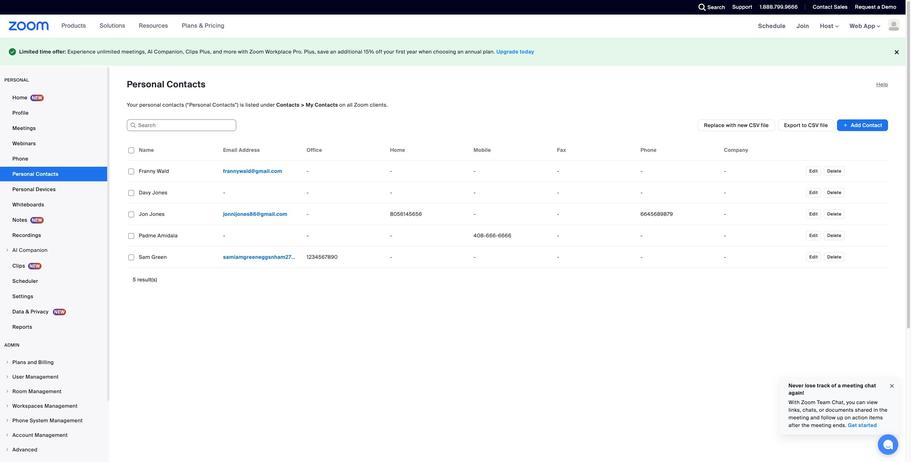 Task type: describe. For each thing, give the bounding box(es) containing it.
1 menu item from the top
[[0, 243, 107, 258]]

right image for second menu item from the bottom of the page
[[5, 433, 9, 438]]

3 menu item from the top
[[0, 370, 107, 384]]

open chat image
[[883, 440, 893, 450]]

admin menu menu
[[0, 356, 107, 458]]

4 menu item from the top
[[0, 385, 107, 399]]

2 menu item from the top
[[0, 356, 107, 370]]

zoom logo image
[[9, 22, 49, 31]]

right image for 8th menu item from the bottom
[[5, 248, 9, 253]]

right image for 4th menu item from the bottom
[[5, 404, 9, 409]]

right image for sixth menu item
[[5, 419, 9, 423]]

right image for 3rd menu item
[[5, 375, 9, 379]]

type image
[[9, 47, 16, 57]]

7 menu item from the top
[[0, 429, 107, 443]]

profile picture image
[[888, 19, 900, 31]]



Task type: locate. For each thing, give the bounding box(es) containing it.
footer
[[0, 38, 906, 66]]

add image
[[843, 122, 848, 129]]

right image inside the personal menu menu
[[5, 248, 9, 253]]

3 right image from the top
[[5, 375, 9, 379]]

4 right image from the top
[[5, 390, 9, 394]]

right image for 4th menu item
[[5, 390, 9, 394]]

menu item
[[0, 243, 107, 258], [0, 356, 107, 370], [0, 370, 107, 384], [0, 385, 107, 399], [0, 400, 107, 413], [0, 414, 107, 428], [0, 429, 107, 443], [0, 443, 107, 457]]

right image
[[5, 248, 9, 253], [5, 361, 9, 365], [5, 375, 9, 379], [5, 390, 9, 394], [5, 419, 9, 423], [5, 433, 9, 438]]

right image for 8th menu item
[[5, 448, 9, 452]]

Search Contacts Input text field
[[127, 119, 236, 131]]

6 right image from the top
[[5, 433, 9, 438]]

banner
[[0, 15, 906, 38]]

product information navigation
[[49, 15, 230, 38]]

2 right image from the top
[[5, 448, 9, 452]]

cell
[[220, 164, 304, 179], [721, 164, 805, 179], [721, 185, 805, 200], [220, 207, 304, 222], [721, 207, 805, 222], [721, 228, 805, 243], [220, 250, 304, 265], [721, 250, 805, 265]]

5 right image from the top
[[5, 419, 9, 423]]

right image for second menu item from the top of the page
[[5, 361, 9, 365]]

5 menu item from the top
[[0, 400, 107, 413]]

8 menu item from the top
[[0, 443, 107, 457]]

personal menu menu
[[0, 90, 107, 335]]

close image
[[889, 382, 895, 391]]

right image
[[5, 404, 9, 409], [5, 448, 9, 452]]

meetings navigation
[[753, 15, 906, 38]]

2 right image from the top
[[5, 361, 9, 365]]

application
[[127, 140, 894, 274]]

6 menu item from the top
[[0, 414, 107, 428]]

1 right image from the top
[[5, 248, 9, 253]]

0 vertical spatial right image
[[5, 404, 9, 409]]

1 vertical spatial right image
[[5, 448, 9, 452]]

1 right image from the top
[[5, 404, 9, 409]]



Task type: vqa. For each thing, say whether or not it's contained in the screenshot.
the left the &
no



